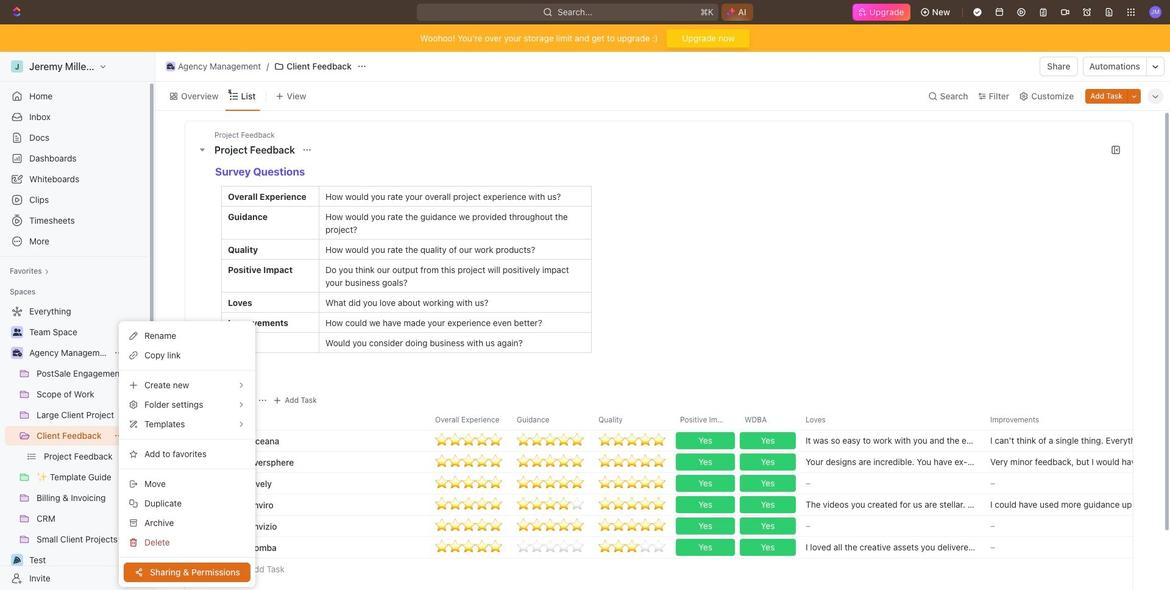 Task type: vqa. For each thing, say whether or not it's contained in the screenshot.
space
no



Task type: locate. For each thing, give the bounding box(es) containing it.
tree
[[5, 302, 143, 590]]

business time image
[[167, 63, 175, 69]]

quality custom field. :5 .of. 5 element
[[599, 434, 612, 448], [612, 434, 625, 448], [625, 434, 639, 448], [639, 434, 652, 448], [652, 434, 666, 448], [599, 456, 612, 469], [612, 456, 625, 469], [625, 456, 639, 469], [639, 456, 652, 469], [652, 456, 666, 469], [599, 477, 612, 490], [612, 477, 625, 490], [625, 477, 639, 490], [639, 477, 652, 490], [652, 477, 666, 490], [599, 498, 612, 512], [612, 498, 625, 512], [625, 498, 639, 512], [639, 498, 652, 512], [652, 498, 666, 512], [599, 520, 612, 533], [612, 520, 625, 533], [625, 520, 639, 533], [639, 520, 652, 533], [652, 520, 666, 533]]

quality custom field. :3 .of. 5 element
[[599, 541, 612, 554], [612, 541, 625, 554], [625, 541, 639, 554]]

guidance custom field. :4 .of. 5 element
[[517, 498, 530, 512], [530, 498, 544, 512], [544, 498, 557, 512], [557, 498, 571, 512]]

overall experience custom field. :5 .of. 5 element
[[435, 434, 449, 448], [449, 434, 462, 448], [462, 434, 476, 448], [476, 434, 489, 448], [489, 434, 502, 448], [435, 456, 449, 469], [449, 456, 462, 469], [462, 456, 476, 469], [476, 456, 489, 469], [489, 456, 502, 469], [435, 477, 449, 490], [449, 477, 462, 490], [462, 477, 476, 490], [476, 477, 489, 490], [489, 477, 502, 490], [435, 498, 449, 512], [449, 498, 462, 512], [462, 498, 476, 512], [476, 498, 489, 512], [489, 498, 502, 512], [435, 520, 449, 533], [449, 520, 462, 533], [462, 520, 476, 533], [476, 520, 489, 533], [489, 520, 502, 533], [435, 541, 449, 554], [449, 541, 462, 554], [462, 541, 476, 554], [476, 541, 489, 554], [489, 541, 502, 554]]

1 quality custom field. :3 .of. 5 element from the left
[[599, 541, 612, 554]]

guidance custom field. :5 .of. 5 element
[[517, 434, 530, 448], [530, 434, 544, 448], [544, 434, 557, 448], [557, 434, 571, 448], [571, 434, 584, 448], [517, 456, 530, 469], [530, 456, 544, 469], [544, 456, 557, 469], [557, 456, 571, 469], [571, 456, 584, 469], [517, 477, 530, 490], [530, 477, 544, 490], [544, 477, 557, 490], [557, 477, 571, 490], [571, 477, 584, 490], [517, 520, 530, 533], [530, 520, 544, 533], [544, 520, 557, 533], [557, 520, 571, 533], [571, 520, 584, 533]]



Task type: describe. For each thing, give the bounding box(es) containing it.
3 quality custom field. :3 .of. 5 element from the left
[[625, 541, 639, 554]]

3 guidance custom field. :4 .of. 5 element from the left
[[544, 498, 557, 512]]

4 guidance custom field. :4 .of. 5 element from the left
[[557, 498, 571, 512]]

tree inside sidebar navigation
[[5, 302, 143, 590]]

sidebar navigation
[[0, 52, 155, 590]]

business time image
[[12, 349, 22, 357]]

1 guidance custom field. :4 .of. 5 element from the left
[[517, 498, 530, 512]]

2 guidance custom field. :4 .of. 5 element from the left
[[530, 498, 544, 512]]

2 quality custom field. :3 .of. 5 element from the left
[[612, 541, 625, 554]]



